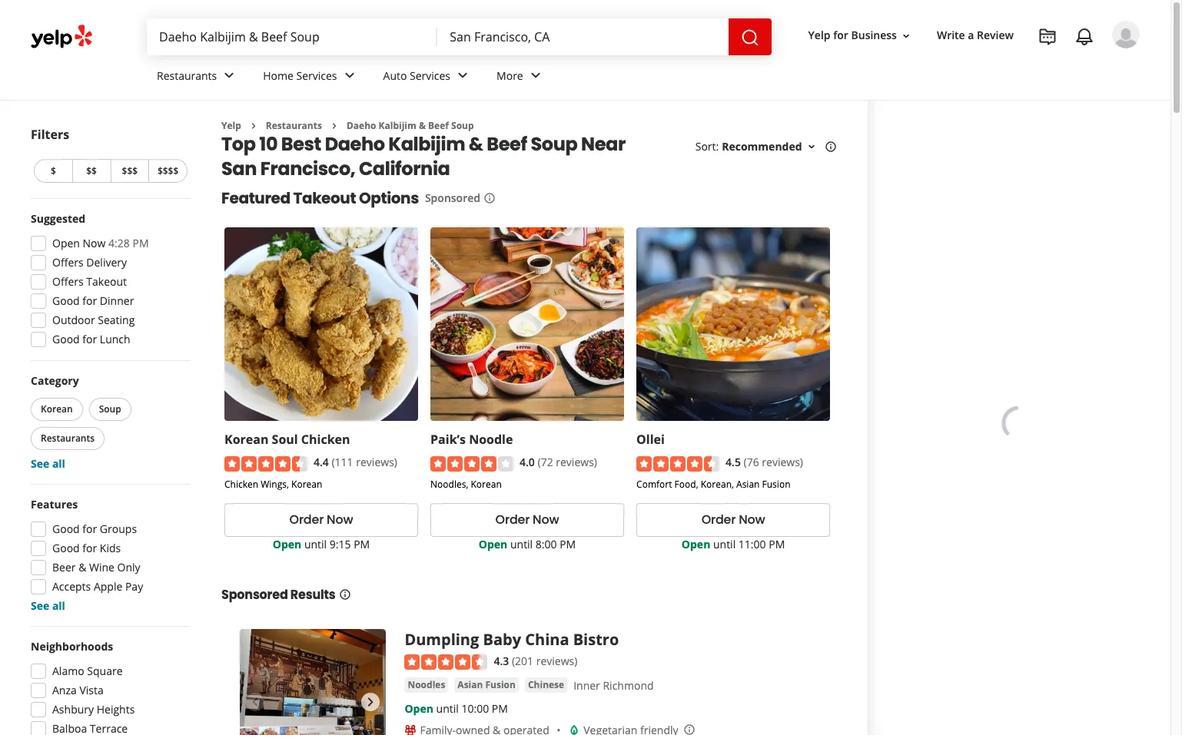 Task type: vqa. For each thing, say whether or not it's contained in the screenshot.


Task type: describe. For each thing, give the bounding box(es) containing it.
comfort
[[636, 478, 672, 491]]

group containing suggested
[[26, 211, 191, 352]]

vista
[[79, 683, 104, 698]]

kalbijim up california
[[379, 119, 416, 132]]

group containing neighborhoods
[[26, 639, 191, 736]]

pm for ollei
[[769, 537, 785, 552]]

daeho kalbijim & beef soup link
[[347, 119, 474, 132]]

soul
[[272, 431, 298, 448]]

korean button
[[31, 398, 83, 421]]

lunch
[[100, 332, 130, 347]]

auto services
[[383, 68, 450, 83]]

outdoor
[[52, 313, 95, 327]]

top
[[221, 132, 256, 157]]

pm for korean soul chicken
[[354, 537, 370, 552]]

open for ollei
[[682, 537, 710, 552]]

write
[[937, 28, 965, 43]]

until left 10:00
[[436, 702, 459, 716]]

4.0 (72 reviews)
[[520, 455, 597, 470]]

reviews) down china
[[536, 654, 577, 669]]

user actions element
[[796, 19, 1161, 114]]

alamo square
[[52, 664, 123, 679]]

offers for offers delivery
[[52, 255, 84, 270]]

beer & wine only
[[52, 560, 140, 575]]

category
[[31, 374, 79, 388]]

Near text field
[[450, 28, 716, 45]]

none field near
[[450, 28, 716, 45]]

1 horizontal spatial chicken
[[301, 431, 350, 448]]

sponsored for sponsored results
[[221, 586, 288, 604]]

delivery
[[86, 255, 127, 270]]

francisco,
[[260, 156, 355, 182]]

4.3 star rating image
[[405, 655, 488, 670]]

1 vertical spatial restaurants
[[266, 119, 322, 132]]

anza
[[52, 683, 77, 698]]

24 chevron down v2 image
[[453, 66, 472, 85]]

order for ollei
[[701, 511, 736, 529]]

yelp for business button
[[802, 22, 918, 50]]

ashbury
[[52, 702, 94, 717]]

now inside group
[[83, 236, 106, 251]]

asian fusion
[[458, 679, 516, 692]]

featured takeout options
[[221, 188, 419, 209]]

chicken wings, korean
[[224, 478, 322, 491]]

9:15
[[330, 537, 351, 552]]

more link
[[484, 55, 557, 100]]

reviews) for ollei
[[762, 455, 803, 470]]

pm for paik's noodle
[[560, 537, 576, 552]]

good for good for kids
[[52, 541, 80, 556]]

open for korean soul chicken
[[273, 537, 301, 552]]

16 info v2 image for featured takeout options
[[483, 192, 496, 205]]

california
[[359, 156, 450, 182]]

open now 4:28 pm
[[52, 236, 149, 251]]

business categories element
[[144, 55, 1140, 100]]

4:28
[[108, 236, 130, 251]]

daeho inside top 10 best daeho kalbijim & beef soup near san francisco, california
[[325, 132, 385, 157]]

good for good for lunch
[[52, 332, 80, 347]]

features
[[31, 497, 78, 512]]

Find text field
[[159, 28, 425, 45]]

comfort food, korean, asian fusion
[[636, 478, 790, 491]]

4.3
[[494, 654, 509, 669]]

(201
[[512, 654, 533, 669]]

korean inside button
[[41, 403, 73, 416]]

soup inside button
[[99, 403, 121, 416]]

accepts
[[52, 579, 91, 594]]

korean soul chicken
[[224, 431, 350, 448]]

1 horizontal spatial soup
[[451, 119, 474, 132]]

8:00
[[536, 537, 557, 552]]

chinese
[[528, 679, 564, 692]]

suggested
[[31, 211, 85, 226]]

16 info v2 image
[[339, 589, 351, 601]]

4.5
[[726, 455, 741, 470]]

16 chevron right v2 image for restaurants
[[247, 120, 260, 132]]

10
[[259, 132, 278, 157]]

4.4 star rating image
[[224, 456, 307, 472]]

for for kids
[[82, 541, 97, 556]]

bistro
[[573, 629, 619, 650]]

11:00
[[738, 537, 766, 552]]

notifications image
[[1075, 28, 1094, 46]]

none field find
[[159, 28, 425, 45]]

dumpling
[[405, 629, 479, 650]]

see for features
[[31, 599, 49, 613]]

soup inside top 10 best daeho kalbijim & beef soup near san francisco, california
[[531, 132, 577, 157]]

soup button
[[89, 398, 131, 421]]

dumpling baby china bistro image
[[240, 629, 386, 736]]

now up 9:15
[[327, 511, 353, 529]]

wings,
[[261, 478, 289, 491]]

1 horizontal spatial fusion
[[762, 478, 790, 491]]

auto
[[383, 68, 407, 83]]

$$$$
[[157, 164, 179, 178]]

options
[[359, 188, 419, 209]]

group containing features
[[26, 497, 191, 614]]

& inside group
[[78, 560, 86, 575]]

group containing category
[[28, 374, 191, 472]]

noodle
[[469, 431, 513, 448]]

order now for ollei
[[701, 511, 765, 529]]

4 star rating image
[[430, 456, 513, 472]]

services for home services
[[296, 68, 337, 83]]

takeout for offers
[[86, 274, 127, 289]]

$$$ button
[[110, 159, 149, 183]]

alamo
[[52, 664, 84, 679]]

4.3 (201 reviews)
[[494, 654, 577, 669]]

pm right 10:00
[[492, 702, 508, 716]]

search image
[[741, 28, 759, 47]]

4.0
[[520, 455, 535, 470]]

auto services link
[[371, 55, 484, 100]]

projects image
[[1038, 28, 1057, 46]]

inner
[[573, 679, 600, 693]]

more
[[497, 68, 523, 83]]

24 chevron down v2 image for home services
[[340, 66, 359, 85]]

open until 9:15 pm
[[273, 537, 370, 552]]

order inside noodles, korean order now
[[495, 511, 530, 529]]

anza vista
[[52, 683, 104, 698]]

for for groups
[[82, 522, 97, 536]]

daeho kalbijim & beef soup
[[347, 119, 474, 132]]

0 horizontal spatial restaurants link
[[144, 55, 251, 100]]

kids
[[100, 541, 121, 556]]

until for korean soul chicken
[[304, 537, 327, 552]]

near
[[581, 132, 625, 157]]

beef inside top 10 best daeho kalbijim & beef soup near san francisco, california
[[487, 132, 527, 157]]

food,
[[674, 478, 698, 491]]

1 vertical spatial restaurants link
[[266, 119, 322, 132]]

noodles button
[[405, 678, 448, 693]]

a
[[968, 28, 974, 43]]

(76
[[744, 455, 759, 470]]

restaurants for restaurants button
[[41, 432, 95, 445]]

ashbury heights
[[52, 702, 135, 717]]

sort:
[[695, 139, 719, 154]]

offers delivery
[[52, 255, 127, 270]]

$$$
[[122, 164, 138, 178]]

now up 11:00
[[739, 511, 765, 529]]

$$$$ button
[[149, 159, 188, 183]]

home services link
[[251, 55, 371, 100]]

san
[[221, 156, 257, 182]]

best
[[281, 132, 321, 157]]

next image
[[362, 693, 380, 712]]

richmond
[[603, 679, 654, 693]]

for for business
[[833, 28, 848, 43]]

16 chevron down v2 image
[[900, 30, 912, 42]]



Task type: locate. For each thing, give the bounding box(es) containing it.
24 chevron down v2 image inside more link
[[526, 66, 545, 85]]

16 chevron right v2 image
[[247, 120, 260, 132], [328, 120, 340, 132]]

services right home
[[296, 68, 337, 83]]

good for good for groups
[[52, 522, 80, 536]]

for inside button
[[833, 28, 848, 43]]

accepts apple pay
[[52, 579, 143, 594]]

yelp for yelp link
[[221, 119, 241, 132]]

korean
[[41, 403, 73, 416], [224, 431, 269, 448], [291, 478, 322, 491], [471, 478, 502, 491]]

0 horizontal spatial order now link
[[224, 503, 418, 537]]

1 horizontal spatial takeout
[[293, 188, 356, 209]]

see all button down the "accepts"
[[31, 599, 65, 613]]

now up offers delivery
[[83, 236, 106, 251]]

see all for category
[[31, 457, 65, 471]]

1 order now from the left
[[289, 511, 353, 529]]

see all down restaurants button
[[31, 457, 65, 471]]

pm inside group
[[133, 236, 149, 251]]

0 vertical spatial see
[[31, 457, 49, 471]]

open until 8:00 pm
[[479, 537, 576, 552]]

dumpling baby china bistro
[[405, 629, 619, 650]]

0 horizontal spatial services
[[296, 68, 337, 83]]

0 horizontal spatial takeout
[[86, 274, 127, 289]]

1 services from the left
[[296, 68, 337, 83]]

16 info v2 image for top 10 best daeho kalbijim & beef soup near san francisco, california
[[824, 141, 837, 153]]

daeho right best
[[325, 132, 385, 157]]

1 vertical spatial fusion
[[485, 679, 516, 692]]

square
[[87, 664, 123, 679]]

$$
[[86, 164, 97, 178]]

1 horizontal spatial 16 info v2 image
[[824, 141, 837, 153]]

4.5 star rating image
[[636, 456, 719, 472]]

all down restaurants button
[[52, 457, 65, 471]]

1 vertical spatial yelp
[[221, 119, 241, 132]]

top 10 best daeho kalbijim & beef soup near san francisco, california
[[221, 132, 625, 182]]

pm right 9:15
[[354, 537, 370, 552]]

korean down 4 star rating image
[[471, 478, 502, 491]]

16 chevron down v2 image
[[805, 141, 817, 153]]

korean inside noodles, korean order now
[[471, 478, 502, 491]]

2 24 chevron down v2 image from the left
[[340, 66, 359, 85]]

offers down offers delivery
[[52, 274, 84, 289]]

3 good from the top
[[52, 522, 80, 536]]

1 vertical spatial chicken
[[224, 478, 258, 491]]

1 good from the top
[[52, 294, 80, 308]]

featured
[[221, 188, 290, 209]]

dumpling baby china bistro link
[[405, 629, 619, 650]]

see down restaurants button
[[31, 457, 49, 471]]

2 see from the top
[[31, 599, 49, 613]]

pm right 8:00
[[560, 537, 576, 552]]

16 chevron right v2 image for daeho kalbijim & beef soup
[[328, 120, 340, 132]]

baby
[[483, 629, 521, 650]]

noah l. image
[[1112, 21, 1140, 48]]

0 horizontal spatial soup
[[99, 403, 121, 416]]

1 horizontal spatial order now
[[701, 511, 765, 529]]

daeho up california
[[347, 119, 376, 132]]

24 chevron down v2 image left home
[[220, 66, 238, 85]]

all for features
[[52, 599, 65, 613]]

home
[[263, 68, 294, 83]]

services left 24 chevron down v2 icon
[[410, 68, 450, 83]]

1 vertical spatial 16 info v2 image
[[483, 192, 496, 205]]

home services
[[263, 68, 337, 83]]

1 vertical spatial asian
[[458, 679, 483, 692]]

order now up open until 11:00 pm at the bottom
[[701, 511, 765, 529]]

pm right 11:00
[[769, 537, 785, 552]]

soup up restaurants button
[[99, 403, 121, 416]]

sponsored left results at the left of page
[[221, 586, 288, 604]]

korean down category
[[41, 403, 73, 416]]

1 vertical spatial all
[[52, 599, 65, 613]]

results
[[290, 586, 335, 604]]

24 chevron down v2 image for more
[[526, 66, 545, 85]]

1 vertical spatial sponsored
[[221, 586, 288, 604]]

kalbijim up options
[[388, 132, 465, 157]]

good for lunch
[[52, 332, 130, 347]]

asian up 10:00
[[458, 679, 483, 692]]

order now link
[[224, 503, 418, 537], [430, 503, 624, 537], [636, 503, 830, 537]]

None field
[[159, 28, 425, 45], [450, 28, 716, 45]]

see all down the "accepts"
[[31, 599, 65, 613]]

1 horizontal spatial restaurants link
[[266, 119, 322, 132]]

korean up '4.4 star rating' image
[[224, 431, 269, 448]]

2 all from the top
[[52, 599, 65, 613]]

& inside top 10 best daeho kalbijim & beef soup near san francisco, california
[[469, 132, 483, 157]]

order now link for soul
[[224, 503, 418, 537]]

korean soul chicken link
[[224, 431, 350, 448]]

see for category
[[31, 457, 49, 471]]

1 horizontal spatial 24 chevron down v2 image
[[340, 66, 359, 85]]

until for ollei
[[713, 537, 736, 552]]

until left 9:15
[[304, 537, 327, 552]]

beef down more link
[[487, 132, 527, 157]]

info icon image
[[683, 724, 695, 736], [683, 724, 695, 736]]

see all for features
[[31, 599, 65, 613]]

2 horizontal spatial order now link
[[636, 503, 830, 537]]

0 vertical spatial see all button
[[31, 457, 65, 471]]

asian inside button
[[458, 679, 483, 692]]

1 horizontal spatial sponsored
[[425, 191, 480, 206]]

fusion
[[762, 478, 790, 491], [485, 679, 516, 692]]

1 none field from the left
[[159, 28, 425, 45]]

1 horizontal spatial order
[[495, 511, 530, 529]]

&
[[419, 119, 426, 132], [469, 132, 483, 157], [78, 560, 86, 575]]

1 order now link from the left
[[224, 503, 418, 537]]

until for paik's noodle
[[510, 537, 533, 552]]

restaurants link up francisco,
[[266, 119, 322, 132]]

16 chevron right v2 image right best
[[328, 120, 340, 132]]

paik's noodle link
[[430, 431, 513, 448]]

offers for offers takeout
[[52, 274, 84, 289]]

for down offers takeout
[[82, 294, 97, 308]]

None search field
[[147, 18, 774, 55]]

16 family owned v2 image
[[405, 725, 417, 736]]

takeout for featured
[[293, 188, 356, 209]]

1 see from the top
[[31, 457, 49, 471]]

kalbijim inside top 10 best daeho kalbijim & beef soup near san francisco, california
[[388, 132, 465, 157]]

chicken down '4.4 star rating' image
[[224, 478, 258, 491]]

review
[[977, 28, 1014, 43]]

0 horizontal spatial 16 chevron right v2 image
[[247, 120, 260, 132]]

0 horizontal spatial chicken
[[224, 478, 258, 491]]

all for category
[[52, 457, 65, 471]]

good down features
[[52, 522, 80, 536]]

yelp
[[808, 28, 830, 43], [221, 119, 241, 132]]

4.5 (76 reviews)
[[726, 455, 803, 470]]

fusion down 4.3
[[485, 679, 516, 692]]

yelp inside button
[[808, 28, 830, 43]]

chinese link
[[525, 678, 567, 693]]

for for lunch
[[82, 332, 97, 347]]

0 horizontal spatial 16 info v2 image
[[483, 192, 496, 205]]

16 info v2 image
[[824, 141, 837, 153], [483, 192, 496, 205]]

0 vertical spatial yelp
[[808, 28, 830, 43]]

order now up 'open until 9:15 pm'
[[289, 511, 353, 529]]

soup down 24 chevron down v2 icon
[[451, 119, 474, 132]]

noodles link
[[405, 678, 448, 693]]

2 order now from the left
[[701, 511, 765, 529]]

asian fusion button
[[454, 678, 519, 693]]

for left the business
[[833, 28, 848, 43]]

now up 8:00
[[533, 511, 559, 529]]

0 horizontal spatial fusion
[[485, 679, 516, 692]]

0 horizontal spatial asian
[[458, 679, 483, 692]]

order now link down korean, at the right of page
[[636, 503, 830, 537]]

good up beer
[[52, 541, 80, 556]]

korean,
[[701, 478, 734, 491]]

0 horizontal spatial restaurants
[[41, 432, 95, 445]]

none field up business categories 'element'
[[450, 28, 716, 45]]

0 vertical spatial 16 info v2 image
[[824, 141, 837, 153]]

soup
[[451, 119, 474, 132], [531, 132, 577, 157], [99, 403, 121, 416]]

beef
[[428, 119, 449, 132], [487, 132, 527, 157]]

0 horizontal spatial yelp
[[221, 119, 241, 132]]

takeout inside group
[[86, 274, 127, 289]]

order for korean soul chicken
[[289, 511, 324, 529]]

2 vertical spatial restaurants
[[41, 432, 95, 445]]

4 good from the top
[[52, 541, 80, 556]]

1 24 chevron down v2 image from the left
[[220, 66, 238, 85]]

reviews) for paik's noodle
[[556, 455, 597, 470]]

reviews) right "(72"
[[556, 455, 597, 470]]

1 all from the top
[[52, 457, 65, 471]]

chicken up 4.4
[[301, 431, 350, 448]]

fusion inside asian fusion button
[[485, 679, 516, 692]]

soup left near
[[531, 132, 577, 157]]

asian down (76
[[736, 478, 760, 491]]

wine
[[89, 560, 114, 575]]

0 vertical spatial takeout
[[293, 188, 356, 209]]

sponsored down top 10 best daeho kalbijim & beef soup near san francisco, california
[[425, 191, 480, 206]]

(111
[[332, 455, 353, 470]]

1 16 chevron right v2 image from the left
[[247, 120, 260, 132]]

offers up offers takeout
[[52, 255, 84, 270]]

chinese button
[[525, 678, 567, 693]]

24 chevron down v2 image left auto
[[340, 66, 359, 85]]

services inside auto services link
[[410, 68, 450, 83]]

1 horizontal spatial asian
[[736, 478, 760, 491]]

offers
[[52, 255, 84, 270], [52, 274, 84, 289]]

0 vertical spatial see all
[[31, 457, 65, 471]]

pay
[[125, 579, 143, 594]]

for down outdoor seating
[[82, 332, 97, 347]]

0 horizontal spatial order
[[289, 511, 324, 529]]

1 vertical spatial see all button
[[31, 599, 65, 613]]

0 vertical spatial asian
[[736, 478, 760, 491]]

for down good for groups on the left
[[82, 541, 97, 556]]

24 chevron down v2 image for restaurants
[[220, 66, 238, 85]]

2 see all from the top
[[31, 599, 65, 613]]

paik's
[[430, 431, 466, 448]]

order now link for noodle
[[430, 503, 624, 537]]

sponsored results
[[221, 586, 335, 604]]

groups
[[100, 522, 137, 536]]

services inside home services link
[[296, 68, 337, 83]]

until left 8:00
[[510, 537, 533, 552]]

4.4 (111 reviews)
[[314, 455, 397, 470]]

filters
[[31, 126, 69, 143]]

open down noodles, korean order now
[[479, 537, 507, 552]]

ollei
[[636, 431, 665, 448]]

0 vertical spatial chicken
[[301, 431, 350, 448]]

2 horizontal spatial &
[[469, 132, 483, 157]]

asian fusion link
[[454, 678, 519, 693]]

0 vertical spatial sponsored
[[425, 191, 480, 206]]

restaurants inside restaurants link
[[157, 68, 217, 83]]

takeout down delivery
[[86, 274, 127, 289]]

reviews) for korean soul chicken
[[356, 455, 397, 470]]

0 horizontal spatial &
[[78, 560, 86, 575]]

takeout down francisco,
[[293, 188, 356, 209]]

1 order from the left
[[289, 511, 324, 529]]

order
[[289, 511, 324, 529], [495, 511, 530, 529], [701, 511, 736, 529]]

16 chevron right v2 image right yelp link
[[247, 120, 260, 132]]

1 horizontal spatial 16 chevron right v2 image
[[328, 120, 340, 132]]

2 16 chevron right v2 image from the left
[[328, 120, 340, 132]]

see all button for category
[[31, 457, 65, 471]]

ollei link
[[636, 431, 665, 448]]

1 horizontal spatial none field
[[450, 28, 716, 45]]

sponsored
[[425, 191, 480, 206], [221, 586, 288, 604]]

yelp link
[[221, 119, 241, 132]]

1 offers from the top
[[52, 255, 84, 270]]

1 horizontal spatial &
[[419, 119, 426, 132]]

services for auto services
[[410, 68, 450, 83]]

2 offers from the top
[[52, 274, 84, 289]]

open down suggested
[[52, 236, 80, 251]]

reviews) right '(111' at the left of the page
[[356, 455, 397, 470]]

0 vertical spatial restaurants link
[[144, 55, 251, 100]]

fusion down '4.5 (76 reviews)' at the bottom right
[[762, 478, 790, 491]]

order now link down 4.4
[[224, 503, 418, 537]]

order up open until 8:00 pm
[[495, 511, 530, 529]]

for up good for kids
[[82, 522, 97, 536]]

3 order now link from the left
[[636, 503, 830, 537]]

1 horizontal spatial services
[[410, 68, 450, 83]]

noodles, korean order now
[[430, 478, 559, 529]]

recommended button
[[722, 139, 817, 154]]

beef down auto services link
[[428, 119, 449, 132]]

restaurants inside restaurants button
[[41, 432, 95, 445]]

restaurants for left restaurants link
[[157, 68, 217, 83]]

now
[[83, 236, 106, 251], [327, 511, 353, 529], [533, 511, 559, 529], [739, 511, 765, 529]]

$
[[51, 164, 56, 178]]

1 horizontal spatial beef
[[487, 132, 527, 157]]

1 vertical spatial offers
[[52, 274, 84, 289]]

dinner
[[100, 294, 134, 308]]

$$ button
[[72, 159, 110, 183]]

2 horizontal spatial 24 chevron down v2 image
[[526, 66, 545, 85]]

0 horizontal spatial beef
[[428, 119, 449, 132]]

& up california
[[419, 119, 426, 132]]

daeho
[[347, 119, 376, 132], [325, 132, 385, 157]]

1 vertical spatial takeout
[[86, 274, 127, 289]]

0 vertical spatial all
[[52, 457, 65, 471]]

noodles
[[408, 679, 445, 692]]

0 horizontal spatial 24 chevron down v2 image
[[220, 66, 238, 85]]

0 horizontal spatial none field
[[159, 28, 425, 45]]

2 horizontal spatial soup
[[531, 132, 577, 157]]

all
[[52, 457, 65, 471], [52, 599, 65, 613]]

2 services from the left
[[410, 68, 450, 83]]

open for paik's noodle
[[479, 537, 507, 552]]

order now link down 4.0
[[430, 503, 624, 537]]

2 good from the top
[[52, 332, 80, 347]]

yelp left 10
[[221, 119, 241, 132]]

see all button down restaurants button
[[31, 457, 65, 471]]

good down outdoor
[[52, 332, 80, 347]]

open up "sponsored results"
[[273, 537, 301, 552]]

kalbijim
[[379, 119, 416, 132], [388, 132, 465, 157]]

1 vertical spatial see all
[[31, 599, 65, 613]]

1 horizontal spatial restaurants
[[157, 68, 217, 83]]

2 order from the left
[[495, 511, 530, 529]]

see up neighborhoods
[[31, 599, 49, 613]]

2 see all button from the top
[[31, 599, 65, 613]]

2 order now link from the left
[[430, 503, 624, 537]]

1 horizontal spatial yelp
[[808, 28, 830, 43]]

2 horizontal spatial restaurants
[[266, 119, 322, 132]]

recommended
[[722, 139, 802, 154]]

pm right 4:28
[[133, 236, 149, 251]]

write a review link
[[931, 22, 1020, 50]]

0 vertical spatial offers
[[52, 255, 84, 270]]

previous image
[[246, 693, 264, 712]]

until left 11:00
[[713, 537, 736, 552]]

open inside group
[[52, 236, 80, 251]]

1 vertical spatial see
[[31, 599, 49, 613]]

see all button for features
[[31, 599, 65, 613]]

now inside noodles, korean order now
[[533, 511, 559, 529]]

good for groups
[[52, 522, 137, 536]]

16 vegetarian v2 image
[[568, 725, 580, 736]]

chicken
[[301, 431, 350, 448], [224, 478, 258, 491]]

reviews) right (76
[[762, 455, 803, 470]]

order now for korean soul chicken
[[289, 511, 353, 529]]

open up 16 family owned v2 image
[[405, 702, 433, 716]]

good up outdoor
[[52, 294, 80, 308]]

1 see all from the top
[[31, 457, 65, 471]]

all down the "accepts"
[[52, 599, 65, 613]]

0 horizontal spatial sponsored
[[221, 586, 288, 604]]

& right beer
[[78, 560, 86, 575]]

yelp left the business
[[808, 28, 830, 43]]

sponsored for sponsored
[[425, 191, 480, 206]]

1 see all button from the top
[[31, 457, 65, 471]]

24 chevron down v2 image inside home services link
[[340, 66, 359, 85]]

none field up home services
[[159, 28, 425, 45]]

24 chevron down v2 image right more
[[526, 66, 545, 85]]

neighborhoods
[[31, 639, 113, 654]]

for for dinner
[[82, 294, 97, 308]]

order up open until 11:00 pm at the bottom
[[701, 511, 736, 529]]

offers takeout
[[52, 274, 127, 289]]

0 vertical spatial fusion
[[762, 478, 790, 491]]

2 none field from the left
[[450, 28, 716, 45]]

$ button
[[34, 159, 72, 183]]

open until 10:00 pm
[[405, 702, 508, 716]]

restaurants link up yelp link
[[144, 55, 251, 100]]

korean down 4.4
[[291, 478, 322, 491]]

1 horizontal spatial order now link
[[430, 503, 624, 537]]

open left 11:00
[[682, 537, 710, 552]]

3 24 chevron down v2 image from the left
[[526, 66, 545, 85]]

0 vertical spatial restaurants
[[157, 68, 217, 83]]

services
[[296, 68, 337, 83], [410, 68, 450, 83]]

24 chevron down v2 image
[[220, 66, 238, 85], [340, 66, 359, 85], [526, 66, 545, 85]]

restaurants
[[157, 68, 217, 83], [266, 119, 322, 132], [41, 432, 95, 445]]

& down 24 chevron down v2 icon
[[469, 132, 483, 157]]

slideshow element
[[240, 629, 386, 736]]

group
[[26, 211, 191, 352], [28, 374, 191, 472], [26, 497, 191, 614], [26, 639, 191, 736]]

yelp for yelp for business
[[808, 28, 830, 43]]

2 horizontal spatial order
[[701, 511, 736, 529]]

0 horizontal spatial order now
[[289, 511, 353, 529]]

see
[[31, 457, 49, 471], [31, 599, 49, 613]]

takeout
[[293, 188, 356, 209], [86, 274, 127, 289]]

good for good for dinner
[[52, 294, 80, 308]]

order up 'open until 9:15 pm'
[[289, 511, 324, 529]]

3 order from the left
[[701, 511, 736, 529]]



